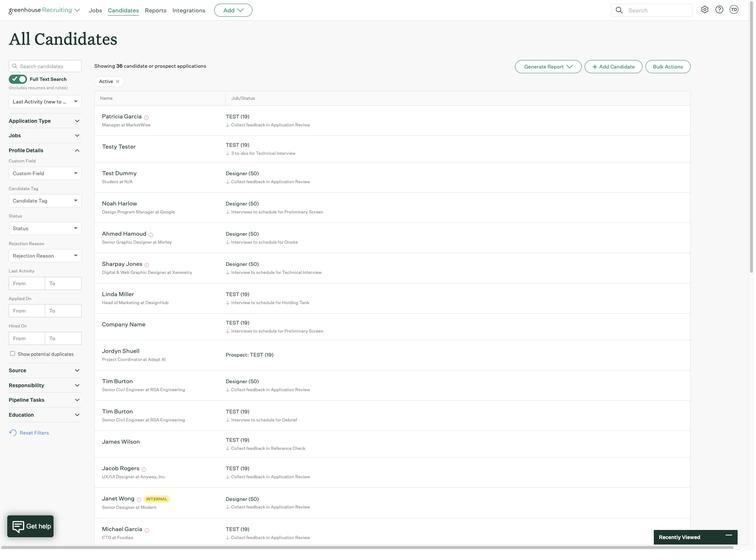 Task type: vqa. For each thing, say whether or not it's contained in the screenshot.
for related to TEST (19) Interview to schedule for Holding Tank
yes



Task type: locate. For each thing, give the bounding box(es) containing it.
garcia
[[124, 113, 142, 120], [125, 525, 142, 533]]

preliminary for (19)
[[284, 328, 308, 334]]

5 collect from the top
[[231, 474, 245, 479]]

activity down resumes
[[24, 98, 43, 104]]

collect for senior designer at modern
[[231, 504, 245, 510]]

1 vertical spatial from
[[13, 308, 26, 314]]

designer (50) collect feedback in application review for dummy
[[226, 170, 310, 184]]

0 vertical spatial interviews to schedule for preliminary screen link
[[225, 208, 325, 215]]

for right dos on the top left of the page
[[249, 150, 255, 156]]

from down "hired on" on the bottom of page
[[13, 335, 26, 341]]

dummy
[[115, 170, 137, 177]]

screen for (50)
[[309, 209, 323, 215]]

candidate tag element
[[9, 185, 82, 212]]

4 collect feedback in application review link from the top
[[225, 473, 312, 480]]

1 vertical spatial field
[[32, 170, 44, 176]]

janet wong link
[[102, 495, 135, 503]]

in for ux/ui designer at anyway, inc.
[[266, 474, 270, 479]]

(19) inside 'test (19) 3 to-dos for technical interview'
[[240, 142, 249, 148]]

for left holding
[[276, 300, 281, 305]]

interview inside test (19) interview to schedule for debrief
[[231, 417, 250, 423]]

1 from from the top
[[13, 280, 26, 286]]

to for designer (50) interviews to schedule for preliminary screen
[[253, 209, 257, 215]]

schedule for designer (50) interviews to schedule for onsite
[[258, 239, 277, 245]]

1 vertical spatial to
[[49, 308, 55, 314]]

in for senior civil engineer at rsa engineering
[[266, 387, 270, 392]]

0 vertical spatial candidates
[[108, 7, 139, 14]]

test
[[226, 113, 239, 120], [226, 142, 239, 148], [226, 291, 239, 297], [226, 320, 239, 326], [250, 352, 263, 358], [226, 409, 239, 415], [226, 437, 239, 443], [226, 465, 239, 472], [226, 526, 239, 532]]

rogers
[[120, 465, 139, 472]]

3 from from the top
[[13, 335, 26, 341]]

rejection reason down status element
[[9, 241, 44, 246]]

company name
[[102, 321, 146, 328]]

tag
[[31, 186, 38, 191], [38, 198, 47, 204]]

generate report button
[[515, 60, 582, 73]]

(19) for 3 to-dos for technical interview link
[[240, 142, 249, 148]]

2 designer (50) collect feedback in application review from the top
[[226, 378, 310, 392]]

to inside test (19) interview to schedule for debrief
[[251, 417, 255, 423]]

1 vertical spatial tim burton link
[[102, 408, 133, 416]]

2 feedback from the top
[[246, 179, 265, 184]]

name right "company"
[[129, 321, 146, 328]]

from down last activity
[[13, 280, 26, 286]]

check
[[293, 445, 305, 451]]

to up prospect: test (19)
[[253, 328, 257, 334]]

Show potential duplicates checkbox
[[10, 351, 15, 356]]

1 vertical spatial screen
[[309, 328, 323, 334]]

1 horizontal spatial jobs
[[89, 7, 102, 14]]

3 review from the top
[[295, 387, 310, 392]]

schedule up test (19) collect feedback in reference check
[[256, 417, 275, 423]]

technical inside 'test (19) 3 to-dos for technical interview'
[[256, 150, 276, 156]]

2 screen from the top
[[309, 328, 323, 334]]

custom
[[9, 158, 25, 164], [13, 170, 31, 176]]

(19) for interview to schedule for debrief link
[[240, 409, 249, 415]]

configure image
[[700, 5, 709, 14]]

technical down onsite
[[282, 270, 302, 275]]

garcia for patricia garcia
[[124, 113, 142, 120]]

2 preliminary from the top
[[284, 328, 308, 334]]

to for applied on
[[49, 308, 55, 314]]

last down (includes
[[13, 98, 23, 104]]

1 (50) from the top
[[248, 170, 259, 176]]

engineer
[[126, 387, 144, 392], [126, 417, 144, 423]]

review for senior designer at modern
[[295, 504, 310, 510]]

garcia up foodies
[[125, 525, 142, 533]]

at inside linda miller head of marketing at designhub
[[141, 300, 145, 305]]

status up rejection reason element
[[13, 225, 28, 231]]

feedback for senior designer at modern
[[246, 504, 265, 510]]

1 vertical spatial tim
[[102, 408, 113, 415]]

senior down janet
[[102, 504, 115, 510]]

1 vertical spatial graphic
[[131, 270, 147, 275]]

candidates down jobs link on the left of page
[[34, 28, 117, 49]]

6 review from the top
[[295, 535, 310, 540]]

for left onsite
[[278, 239, 283, 245]]

0 vertical spatial engineering
[[160, 387, 185, 392]]

candidate up status element
[[13, 198, 37, 204]]

0 vertical spatial designer (50) collect feedback in application review
[[226, 170, 310, 184]]

test inside test (19) interview to schedule for holding tank
[[226, 291, 239, 297]]

filters
[[34, 430, 49, 436]]

manager down patricia
[[102, 122, 120, 127]]

2 tim burton senior civil engineer at rsa engineering from the top
[[102, 408, 185, 423]]

6 (50) from the top
[[248, 496, 259, 502]]

schedule inside designer (50) interviews to schedule for preliminary screen
[[258, 209, 277, 215]]

1 vertical spatial last
[[9, 268, 18, 274]]

wilson
[[121, 438, 140, 445]]

0 horizontal spatial add
[[223, 7, 235, 14]]

6 in from the top
[[266, 504, 270, 510]]

1 tim burton senior civil engineer at rsa engineering from the top
[[102, 378, 185, 392]]

0 vertical spatial from
[[13, 280, 26, 286]]

interviews to schedule for preliminary screen link for (19)
[[225, 327, 325, 334]]

7 feedback from the top
[[246, 535, 265, 540]]

for up designer (50) interviews to schedule for onsite
[[278, 209, 283, 215]]

schedule inside designer (50) interviews to schedule for onsite
[[258, 239, 277, 245]]

feedback for student at n/a
[[246, 179, 265, 184]]

on right hired
[[21, 323, 27, 329]]

jobs up the profile on the top of the page
[[9, 132, 21, 138]]

1 interviews from the top
[[231, 209, 252, 215]]

2 engineer from the top
[[126, 417, 144, 423]]

2 vertical spatial candidate
[[13, 198, 37, 204]]

interviews to schedule for preliminary screen link up designer (50) interviews to schedule for onsite
[[225, 208, 325, 215]]

(19) for collect feedback in reference check link
[[240, 437, 249, 443]]

1 vertical spatial rejection
[[13, 253, 35, 259]]

type
[[38, 118, 51, 124]]

harlow
[[118, 200, 137, 207]]

2 in from the top
[[266, 179, 270, 184]]

interviews inside designer (50) interviews to schedule for preliminary screen
[[231, 209, 252, 215]]

to inside "test (19) interviews to schedule for preliminary screen"
[[253, 328, 257, 334]]

ahmed hamoud
[[102, 230, 146, 237]]

interviews inside designer (50) interviews to schedule for onsite
[[231, 239, 252, 245]]

1 vertical spatial rsa
[[150, 417, 159, 423]]

0 vertical spatial engineer
[[126, 387, 144, 392]]

test (19) interview to schedule for holding tank
[[226, 291, 309, 305]]

to up designer (50) interviews to schedule for onsite
[[253, 209, 257, 215]]

wong
[[119, 495, 135, 502]]

for for test (19) interviews to schedule for preliminary screen
[[278, 328, 283, 334]]

0 vertical spatial reason
[[29, 241, 44, 246]]

burton up "james wilson"
[[114, 408, 133, 415]]

for for designer (50) interview to schedule for technical interview
[[276, 270, 281, 275]]

tester
[[118, 143, 136, 150]]

5 in from the top
[[266, 474, 270, 479]]

1 test (19) collect feedback in application review from the top
[[226, 113, 310, 127]]

for for test (19) interview to schedule for debrief
[[276, 417, 281, 423]]

2 (50) from the top
[[248, 201, 259, 207]]

1 horizontal spatial add
[[599, 63, 609, 70]]

4 feedback from the top
[[246, 445, 265, 451]]

1 vertical spatial candidate tag
[[13, 198, 47, 204]]

0 vertical spatial burton
[[114, 378, 133, 385]]

0 horizontal spatial jobs
[[9, 132, 21, 138]]

0 vertical spatial preliminary
[[284, 209, 308, 215]]

tag up status element
[[38, 198, 47, 204]]

0 vertical spatial tag
[[31, 186, 38, 191]]

for inside "test (19) interviews to schedule for preliminary screen"
[[278, 328, 283, 334]]

interview inside test (19) interview to schedule for holding tank
[[231, 300, 250, 305]]

0 vertical spatial on
[[26, 296, 31, 301]]

student
[[102, 179, 118, 184]]

garcia up marketwise on the top of page
[[124, 113, 142, 120]]

tim for designer
[[102, 378, 113, 385]]

2 vertical spatial interviews
[[231, 328, 252, 334]]

1 engineering from the top
[[160, 387, 185, 392]]

Search candidates field
[[9, 60, 82, 72]]

candidates
[[108, 7, 139, 14], [34, 28, 117, 49]]

7 collect from the top
[[231, 535, 245, 540]]

feedback
[[246, 122, 265, 127], [246, 179, 265, 184], [246, 387, 265, 392], [246, 445, 265, 451], [246, 474, 265, 479], [246, 504, 265, 510], [246, 535, 265, 540]]

activity down rejection reason element
[[19, 268, 34, 274]]

3 to from the top
[[49, 335, 55, 341]]

to up "test (19) interviews to schedule for preliminary screen"
[[251, 300, 255, 305]]

application type
[[9, 118, 51, 124]]

(50) inside designer (50) interviews to schedule for preliminary screen
[[248, 201, 259, 207]]

for up test (19) interview to schedule for holding tank
[[276, 270, 281, 275]]

interview to schedule for technical interview link
[[225, 269, 324, 276]]

(19) inside test (19) collect feedback in reference check
[[240, 437, 249, 443]]

designer (50) collect feedback in application review for burton
[[226, 378, 310, 392]]

prospect: test (19)
[[226, 352, 274, 358]]

prospect:
[[226, 352, 249, 358]]

(19)
[[240, 113, 249, 120], [240, 142, 249, 148], [240, 291, 249, 297], [240, 320, 249, 326], [265, 352, 274, 358], [240, 409, 249, 415], [240, 437, 249, 443], [240, 465, 249, 472], [240, 526, 249, 532]]

at
[[121, 122, 125, 127], [119, 179, 123, 184], [155, 209, 159, 215], [153, 239, 157, 245], [167, 270, 171, 275], [141, 300, 145, 305], [143, 357, 147, 362], [145, 387, 149, 392], [145, 417, 149, 423], [135, 474, 139, 479], [136, 504, 140, 510], [112, 535, 116, 540]]

1 vertical spatial preliminary
[[284, 328, 308, 334]]

jones
[[126, 260, 142, 268]]

2 interviews from the top
[[231, 239, 252, 245]]

2 review from the top
[[295, 179, 310, 184]]

to inside designer (50) interview to schedule for technical interview
[[251, 270, 255, 275]]

for inside designer (50) interviews to schedule for onsite
[[278, 239, 283, 245]]

rsa for test (19)
[[150, 417, 159, 423]]

3 (50) from the top
[[248, 231, 259, 237]]

jacob rogers link
[[102, 465, 139, 473]]

3 test (19) collect feedback in application review from the top
[[226, 526, 310, 540]]

0 vertical spatial jobs
[[89, 7, 102, 14]]

michael garcia has been in application review for more than 5 days image
[[144, 528, 150, 533]]

(19) for interview to schedule for holding tank link
[[240, 291, 249, 297]]

generate report
[[524, 63, 564, 70]]

1 vertical spatial civil
[[116, 417, 125, 423]]

interviews to schedule for preliminary screen link down interview to schedule for holding tank link
[[225, 327, 325, 334]]

screen for (19)
[[309, 328, 323, 334]]

6 collect from the top
[[231, 504, 245, 510]]

name
[[100, 95, 113, 101], [129, 321, 146, 328]]

to left old)
[[57, 98, 62, 104]]

for inside test (19) interview to schedule for debrief
[[276, 417, 281, 423]]

for inside designer (50) interviews to schedule for preliminary screen
[[278, 209, 283, 215]]

shuell
[[122, 347, 139, 355]]

(19) inside test (19) interview to schedule for holding tank
[[240, 291, 249, 297]]

tim burton senior civil engineer at rsa engineering up wilson
[[102, 408, 185, 423]]

1 vertical spatial manager
[[136, 209, 154, 215]]

5 (50) from the top
[[248, 378, 259, 384]]

for left the debrief
[[276, 417, 281, 423]]

4 senior from the top
[[102, 504, 115, 510]]

jobs left the candidates link
[[89, 7, 102, 14]]

interview for test (19) interview to schedule for holding tank
[[231, 300, 250, 305]]

3 interviews from the top
[[231, 328, 252, 334]]

0 vertical spatial screen
[[309, 209, 323, 215]]

to up designer (50) interview to schedule for technical interview
[[253, 239, 257, 245]]

0 vertical spatial garcia
[[124, 113, 142, 120]]

for inside 'test (19) 3 to-dos for technical interview'
[[249, 150, 255, 156]]

test inside "test (19) interviews to schedule for preliminary screen"
[[226, 320, 239, 326]]

2 engineering from the top
[[160, 417, 185, 423]]

1 screen from the top
[[309, 209, 323, 215]]

from for hired
[[13, 335, 26, 341]]

custom down the profile on the top of the page
[[9, 158, 25, 164]]

graphic down jones
[[131, 270, 147, 275]]

engineer for test (19)
[[126, 417, 144, 423]]

2 vertical spatial designer (50) collect feedback in application review
[[226, 496, 310, 510]]

adept
[[148, 357, 160, 362]]

1 horizontal spatial name
[[129, 321, 146, 328]]

from for last
[[13, 280, 26, 286]]

marketwise
[[126, 122, 151, 127]]

1 horizontal spatial manager
[[136, 209, 154, 215]]

(19) for interviews to schedule for preliminary screen link for (19)
[[240, 320, 249, 326]]

(50) for student at n/a
[[248, 170, 259, 176]]

1 vertical spatial designer (50) collect feedback in application review
[[226, 378, 310, 392]]

prospect
[[155, 63, 176, 69]]

0 vertical spatial last
[[13, 98, 23, 104]]

designer (50) interviews to schedule for onsite
[[226, 231, 298, 245]]

custom down profile details
[[13, 170, 31, 176]]

(19) inside test (19) interview to schedule for debrief
[[240, 409, 249, 415]]

0 vertical spatial rejection reason
[[9, 241, 44, 246]]

(50) for senior civil engineer at rsa engineering
[[248, 378, 259, 384]]

anyway,
[[140, 474, 158, 479]]

schedule for designer (50) interviews to schedule for preliminary screen
[[258, 209, 277, 215]]

add for add
[[223, 7, 235, 14]]

0 horizontal spatial manager
[[102, 122, 120, 127]]

senior up james
[[102, 417, 115, 423]]

to inside test (19) interview to schedule for holding tank
[[251, 300, 255, 305]]

tim up james
[[102, 408, 113, 415]]

1 review from the top
[[295, 122, 310, 127]]

0 vertical spatial candidate tag
[[9, 186, 38, 191]]

0 vertical spatial civil
[[116, 387, 125, 392]]

0 vertical spatial rsa
[[150, 387, 159, 392]]

status
[[9, 213, 22, 219], [13, 225, 28, 231]]

civil
[[116, 387, 125, 392], [116, 417, 125, 423]]

technical inside designer (50) interview to schedule for technical interview
[[282, 270, 302, 275]]

civil down coordinator
[[116, 387, 125, 392]]

1 interviews to schedule for preliminary screen link from the top
[[225, 208, 325, 215]]

showing
[[94, 63, 115, 69]]

tim burton senior civil engineer at rsa engineering for designer
[[102, 378, 185, 392]]

0 vertical spatial add
[[223, 7, 235, 14]]

manager right the program
[[136, 209, 154, 215]]

3 collect from the top
[[231, 387, 245, 392]]

review for senior civil engineer at rsa engineering
[[295, 387, 310, 392]]

civil up "james wilson"
[[116, 417, 125, 423]]

3 senior from the top
[[102, 417, 115, 423]]

(50) for senior graphic designer at morley
[[248, 231, 259, 237]]

td button
[[730, 5, 738, 14]]

source
[[9, 367, 26, 373]]

preliminary inside designer (50) interviews to schedule for preliminary screen
[[284, 209, 308, 215]]

rejection reason up last activity
[[13, 253, 54, 259]]

tim burton link for test
[[102, 408, 133, 416]]

integrations link
[[172, 7, 206, 14]]

to inside designer (50) interviews to schedule for onsite
[[253, 239, 257, 245]]

and
[[46, 85, 54, 90]]

add inside popup button
[[223, 7, 235, 14]]

1 feedback from the top
[[246, 122, 265, 127]]

schedule left onsite
[[258, 239, 277, 245]]

0 vertical spatial activity
[[24, 98, 43, 104]]

1 vertical spatial tag
[[38, 198, 47, 204]]

0 vertical spatial tim burton link
[[102, 378, 133, 386]]

candidate left bulk
[[610, 63, 635, 70]]

3 in from the top
[[266, 387, 270, 392]]

from down "applied on"
[[13, 308, 26, 314]]

ai
[[161, 357, 166, 362]]

2 burton from the top
[[114, 408, 133, 415]]

sharpay jones link
[[102, 260, 142, 269]]

(50) inside designer (50) interview to schedule for technical interview
[[248, 261, 259, 267]]

for down holding
[[278, 328, 283, 334]]

(50) inside designer (50) interviews to schedule for onsite
[[248, 231, 259, 237]]

tim burton senior civil engineer at rsa engineering down adept
[[102, 378, 185, 392]]

0 vertical spatial interviews
[[231, 209, 252, 215]]

1 in from the top
[[266, 122, 270, 127]]

1 vertical spatial test (19) collect feedback in application review
[[226, 465, 310, 479]]

td button
[[728, 4, 740, 15]]

status down candidate tag element at top left
[[9, 213, 22, 219]]

interviews to schedule for preliminary screen link for (50)
[[225, 208, 325, 215]]

4 (50) from the top
[[248, 261, 259, 267]]

name down active
[[100, 95, 113, 101]]

test (19) 3 to-dos for technical interview
[[226, 142, 295, 156]]

2 interviews to schedule for preliminary screen link from the top
[[225, 327, 325, 334]]

2 civil from the top
[[116, 417, 125, 423]]

noah harlow link
[[102, 200, 137, 208]]

1 burton from the top
[[114, 378, 133, 385]]

last activity
[[9, 268, 34, 274]]

for inside designer (50) interview to schedule for technical interview
[[276, 270, 281, 275]]

bulk
[[653, 63, 664, 70]]

1 vertical spatial interviews to schedule for preliminary screen link
[[225, 327, 325, 334]]

2 tim burton link from the top
[[102, 408, 133, 416]]

engineer down coordinator
[[126, 387, 144, 392]]

2 test (19) collect feedback in application review from the top
[[226, 465, 310, 479]]

schedule up test (19) interview to schedule for holding tank
[[256, 270, 275, 275]]

screen inside designer (50) interviews to schedule for preliminary screen
[[309, 209, 323, 215]]

1 vertical spatial engineer
[[126, 417, 144, 423]]

collect feedback in application review link for michael garcia
[[225, 534, 312, 541]]

1 designer (50) collect feedback in application review from the top
[[226, 170, 310, 184]]

engineer up wilson
[[126, 417, 144, 423]]

2 vertical spatial to
[[49, 335, 55, 341]]

application for senior civil engineer at rsa engineering
[[271, 387, 294, 392]]

4 review from the top
[[295, 474, 310, 479]]

collect feedback in application review link
[[225, 121, 312, 128], [225, 178, 312, 185], [225, 386, 312, 393], [225, 473, 312, 480], [225, 504, 312, 510], [225, 534, 312, 541]]

senior down project
[[102, 387, 115, 392]]

for
[[249, 150, 255, 156], [278, 209, 283, 215], [278, 239, 283, 245], [276, 270, 281, 275], [276, 300, 281, 305], [278, 328, 283, 334], [276, 417, 281, 423]]

hired
[[9, 323, 20, 329]]

engineering for test (19)
[[160, 417, 185, 423]]

to for designer (50) interview to schedule for technical interview
[[251, 270, 255, 275]]

1 vertical spatial candidate
[[9, 186, 30, 191]]

1 preliminary from the top
[[284, 209, 308, 215]]

1 vertical spatial tim burton senior civil engineer at rsa engineering
[[102, 408, 185, 423]]

last up applied
[[9, 268, 18, 274]]

1 senior from the top
[[102, 239, 115, 245]]

4 collect from the top
[[231, 445, 245, 451]]

dos
[[241, 150, 248, 156]]

graphic down ahmed hamoud 'link'
[[116, 239, 132, 245]]

candidate tag down custom field element
[[9, 186, 38, 191]]

in
[[266, 122, 270, 127], [266, 179, 270, 184], [266, 387, 270, 392], [266, 445, 270, 451], [266, 474, 270, 479], [266, 504, 270, 510], [266, 535, 270, 540]]

designer
[[226, 170, 247, 176], [226, 201, 247, 207], [226, 231, 247, 237], [133, 239, 152, 245], [226, 261, 247, 267], [148, 270, 166, 275], [226, 378, 247, 384], [116, 474, 134, 479], [226, 496, 247, 502], [116, 504, 135, 510]]

resumes
[[28, 85, 45, 90]]

2 tim from the top
[[102, 408, 113, 415]]

collect feedback in application review link for jacob rogers
[[225, 473, 312, 480]]

0 vertical spatial graphic
[[116, 239, 132, 245]]

1 vertical spatial name
[[129, 321, 146, 328]]

1 vertical spatial garcia
[[125, 525, 142, 533]]

schedule inside designer (50) interview to schedule for technical interview
[[256, 270, 275, 275]]

0 vertical spatial custom field
[[9, 158, 36, 164]]

jordyn
[[102, 347, 121, 355]]

digital & web graphic designer at xeometry
[[102, 270, 192, 275]]

0 vertical spatial test (19) collect feedback in application review
[[226, 113, 310, 127]]

2 collect from the top
[[231, 179, 245, 184]]

4 in from the top
[[266, 445, 270, 451]]

tag down custom field element
[[31, 186, 38, 191]]

1 engineer from the top
[[126, 387, 144, 392]]

ahmed hamoud link
[[102, 230, 146, 238]]

inc.
[[159, 474, 166, 479]]

schedule inside test (19) interview to schedule for holding tank
[[256, 300, 275, 305]]

1 tim burton link from the top
[[102, 378, 133, 386]]

foodies
[[117, 535, 133, 540]]

1 horizontal spatial technical
[[282, 270, 302, 275]]

schedule left holding
[[256, 300, 275, 305]]

senior graphic designer at morley
[[102, 239, 172, 245]]

candidates right jobs link on the left of page
[[108, 7, 139, 14]]

0 horizontal spatial name
[[100, 95, 113, 101]]

3 feedback from the top
[[246, 387, 265, 392]]

schedule inside test (19) interview to schedule for debrief
[[256, 417, 275, 423]]

reset
[[20, 430, 33, 436]]

reports
[[145, 7, 167, 14]]

at inside the test dummy student at n/a
[[119, 179, 123, 184]]

interview
[[277, 150, 295, 156], [231, 270, 250, 275], [303, 270, 322, 275], [231, 300, 250, 305], [231, 417, 250, 423]]

schedule down interview to schedule for holding tank link
[[258, 328, 277, 334]]

0 vertical spatial manager
[[102, 122, 120, 127]]

to up test (19) interview to schedule for holding tank
[[251, 270, 255, 275]]

show
[[18, 351, 30, 357]]

to for test (19) interviews to schedule for preliminary screen
[[253, 328, 257, 334]]

last activity (new to old) option
[[13, 98, 72, 104]]

6 feedback from the top
[[246, 504, 265, 510]]

0 vertical spatial technical
[[256, 150, 276, 156]]

1 vertical spatial engineering
[[160, 417, 185, 423]]

1 vertical spatial rejection reason
[[13, 253, 54, 259]]

5 collect feedback in application review link from the top
[[225, 504, 312, 510]]

candidate tag up status element
[[13, 198, 47, 204]]

candidate down custom field element
[[9, 186, 30, 191]]

burton down coordinator
[[114, 378, 133, 385]]

1 vertical spatial reason
[[36, 253, 54, 259]]

collect for manager at marketwise
[[231, 122, 245, 127]]

on
[[26, 296, 31, 301], [21, 323, 27, 329]]

1 collect feedback in application review link from the top
[[225, 121, 312, 128]]

pipeline tasks
[[9, 397, 44, 403]]

on right applied
[[26, 296, 31, 301]]

schedule inside "test (19) interviews to schedule for preliminary screen"
[[258, 328, 277, 334]]

linda miller link
[[102, 290, 134, 299]]

schedule up designer (50) interviews to schedule for onsite
[[258, 209, 277, 215]]

interviews inside "test (19) interviews to schedule for preliminary screen"
[[231, 328, 252, 334]]

3 collect feedback in application review link from the top
[[225, 386, 312, 393]]

1 vertical spatial burton
[[114, 408, 133, 415]]

sharpay jones has been in technical interview for more than 14 days image
[[144, 263, 150, 268]]

technical right dos on the top left of the page
[[256, 150, 276, 156]]

for inside test (19) interview to schedule for holding tank
[[276, 300, 281, 305]]

0 vertical spatial tim
[[102, 378, 113, 385]]

1 tim from the top
[[102, 378, 113, 385]]

burton
[[114, 378, 133, 385], [114, 408, 133, 415]]

6 collect feedback in application review link from the top
[[225, 534, 312, 541]]

test (19) collect feedback in application review
[[226, 113, 310, 127], [226, 465, 310, 479], [226, 526, 310, 540]]

0 horizontal spatial technical
[[256, 150, 276, 156]]

1 vertical spatial jobs
[[9, 132, 21, 138]]

2 vertical spatial test (19) collect feedback in application review
[[226, 526, 310, 540]]

last
[[13, 98, 23, 104], [9, 268, 18, 274]]

1 to from the top
[[49, 280, 55, 286]]

1 collect from the top
[[231, 122, 245, 127]]

2 to from the top
[[49, 308, 55, 314]]

1 vertical spatial technical
[[282, 270, 302, 275]]

5 feedback from the top
[[246, 474, 265, 479]]

2 from from the top
[[13, 308, 26, 314]]

0 vertical spatial status
[[9, 213, 22, 219]]

preliminary inside "test (19) interviews to schedule for preliminary screen"
[[284, 328, 308, 334]]

1 vertical spatial activity
[[19, 268, 34, 274]]

technical for (50)
[[282, 270, 302, 275]]

application for ux/ui designer at anyway, inc.
[[271, 474, 294, 479]]

last for last activity
[[9, 268, 18, 274]]

tim burton link down project
[[102, 378, 133, 386]]

company name link
[[102, 321, 146, 329]]

to for last activity (new to old)
[[57, 98, 62, 104]]

preliminary down holding
[[284, 328, 308, 334]]

1 vertical spatial on
[[21, 323, 27, 329]]

screen inside "test (19) interviews to schedule for preliminary screen"
[[309, 328, 323, 334]]

2 vertical spatial from
[[13, 335, 26, 341]]

(19) inside "test (19) interviews to schedule for preliminary screen"
[[240, 320, 249, 326]]

senior down ahmed
[[102, 239, 115, 245]]

linda
[[102, 290, 117, 298]]

0 vertical spatial candidate
[[610, 63, 635, 70]]

1 rsa from the top
[[150, 387, 159, 392]]

tim burton link up "james wilson"
[[102, 408, 133, 416]]

1 civil from the top
[[116, 387, 125, 392]]

feedback for manager at marketwise
[[246, 122, 265, 127]]

interviews for designer (50) interviews to schedule for onsite
[[231, 239, 252, 245]]

to up test (19) collect feedback in reference check
[[251, 417, 255, 423]]

2 rsa from the top
[[150, 417, 159, 423]]

to inside designer (50) interviews to schedule for preliminary screen
[[253, 209, 257, 215]]

test (19) collect feedback in application review for jacob rogers
[[226, 465, 310, 479]]

1 vertical spatial interviews
[[231, 239, 252, 245]]

interview to schedule for holding tank link
[[225, 299, 311, 306]]

on for hired on
[[21, 323, 27, 329]]

tim down project
[[102, 378, 113, 385]]

1 vertical spatial add
[[599, 63, 609, 70]]

in for student at n/a
[[266, 179, 270, 184]]

greenhouse recruiting image
[[9, 6, 74, 15]]

5 review from the top
[[295, 504, 310, 510]]

0 vertical spatial tim burton senior civil engineer at rsa engineering
[[102, 378, 185, 392]]

hamoud
[[123, 230, 146, 237]]

preliminary up onsite
[[284, 209, 308, 215]]

0 vertical spatial to
[[49, 280, 55, 286]]

1 vertical spatial status
[[13, 225, 28, 231]]



Task type: describe. For each thing, give the bounding box(es) containing it.
last activity (new to old)
[[13, 98, 72, 104]]

to for test (19) interview to schedule for debrief
[[251, 417, 255, 423]]

hired on
[[9, 323, 27, 329]]

interviews for designer (50) interviews to schedule for preliminary screen
[[231, 209, 252, 215]]

test dummy student at n/a
[[102, 170, 137, 184]]

james wilson link
[[102, 438, 140, 446]]

collect feedback in application review link for janet wong
[[225, 504, 312, 510]]

collect for ux/ui designer at anyway, inc.
[[231, 474, 245, 479]]

digital
[[102, 270, 115, 275]]

collect for senior civil engineer at rsa engineering
[[231, 387, 245, 392]]

custom field element
[[9, 157, 82, 185]]

0 vertical spatial rejection
[[9, 241, 28, 246]]

0 vertical spatial custom
[[9, 158, 25, 164]]

rejection reason element
[[9, 240, 82, 267]]

n/a
[[124, 179, 133, 184]]

testy tester link
[[102, 143, 136, 151]]

applied on
[[9, 296, 31, 301]]

activity for last activity (new to old)
[[24, 98, 43, 104]]

interview for designer (50) interview to schedule for technical interview
[[231, 270, 250, 275]]

ahmed hamoud has been in onsite for more than 21 days image
[[148, 233, 154, 237]]

collect inside test (19) collect feedback in reference check
[[231, 445, 245, 451]]

janet wong has been in application review for more than 5 days image
[[136, 498, 142, 502]]

(50) for design program manager at google
[[248, 201, 259, 207]]

applications
[[177, 63, 206, 69]]

pipeline
[[9, 397, 29, 403]]

jacob rogers has been in application review for more than 5 days image
[[141, 468, 147, 472]]

in for manager at marketwise
[[266, 122, 270, 127]]

interview for test (19) interview to schedule for debrief
[[231, 417, 250, 423]]

technical for (19)
[[256, 150, 276, 156]]

full text search (includes resumes and notes)
[[9, 76, 68, 90]]

0 vertical spatial field
[[26, 158, 36, 164]]

duplicates
[[51, 351, 74, 357]]

(19) for collect feedback in application review link for jacob rogers
[[240, 465, 249, 472]]

interviews for test (19) interviews to schedule for preliminary screen
[[231, 328, 252, 334]]

to for hired on
[[49, 335, 55, 341]]

to-
[[235, 150, 241, 156]]

in for senior designer at modern
[[266, 504, 270, 510]]

michael
[[102, 525, 123, 533]]

tim burton senior civil engineer at rsa engineering for test
[[102, 408, 185, 423]]

collect feedback in reference check link
[[225, 445, 307, 452]]

test inside test (19) collect feedback in reference check
[[226, 437, 239, 443]]

manager inside noah harlow design program manager at google
[[136, 209, 154, 215]]

0 vertical spatial name
[[100, 95, 113, 101]]

bulk actions
[[653, 63, 683, 70]]

onsite
[[284, 239, 298, 245]]

civil for test (19)
[[116, 417, 125, 423]]

test dummy link
[[102, 170, 137, 178]]

review for manager at marketwise
[[295, 122, 310, 127]]

ux/ui designer at anyway, inc.
[[102, 474, 166, 479]]

for for test (19) interview to schedule for holding tank
[[276, 300, 281, 305]]

review for ux/ui designer at anyway, inc.
[[295, 474, 310, 479]]

36
[[116, 63, 123, 69]]

all
[[9, 28, 31, 49]]

test inside 'test (19) 3 to-dos for technical interview'
[[226, 142, 239, 148]]

coordinator
[[118, 357, 142, 362]]

interviews to schedule for onsite link
[[225, 239, 300, 245]]

checkmark image
[[12, 76, 17, 81]]

schedule for test (19) interviews to schedule for preliminary screen
[[258, 328, 277, 334]]

recently viewed
[[659, 534, 700, 540]]

xeometry
[[172, 270, 192, 275]]

jacob
[[102, 465, 119, 472]]

(50) for digital & web graphic designer at xeometry
[[248, 261, 259, 267]]

tasks
[[30, 397, 44, 403]]

james wilson
[[102, 438, 140, 445]]

reference
[[271, 445, 292, 451]]

design
[[102, 209, 116, 215]]

senior designer at modern
[[102, 504, 156, 510]]

test
[[102, 170, 114, 177]]

designer (50) interview to schedule for technical interview
[[226, 261, 322, 275]]

(includes
[[9, 85, 27, 90]]

generate
[[524, 63, 546, 70]]

patricia garcia has been in application review for more than 5 days image
[[143, 116, 150, 120]]

program
[[117, 209, 135, 215]]

2 senior from the top
[[102, 387, 115, 392]]

reset filters
[[20, 430, 49, 436]]

education
[[9, 412, 34, 418]]

status element
[[9, 212, 82, 240]]

7 in from the top
[[266, 535, 270, 540]]

patricia garcia
[[102, 113, 142, 120]]

to for last activity
[[49, 280, 55, 286]]

engineering for designer (50)
[[160, 387, 185, 392]]

to for designer (50) interviews to schedule for onsite
[[253, 239, 257, 245]]

cto at foodies
[[102, 535, 133, 540]]

feedback for ux/ui designer at anyway, inc.
[[246, 474, 265, 479]]

review for student at n/a
[[295, 179, 310, 184]]

schedule for designer (50) interview to schedule for technical interview
[[256, 270, 275, 275]]

applied
[[9, 296, 25, 301]]

add button
[[214, 4, 253, 17]]

google
[[160, 209, 175, 215]]

testy
[[102, 143, 117, 150]]

from for applied
[[13, 308, 26, 314]]

sharpay
[[102, 260, 125, 268]]

report
[[547, 63, 564, 70]]

burton for designer
[[114, 378, 133, 385]]

garcia for michael garcia
[[125, 525, 142, 533]]

3 designer (50) collect feedback in application review from the top
[[226, 496, 310, 510]]

jobs link
[[89, 7, 102, 14]]

name inside company name link
[[129, 321, 146, 328]]

tim for test
[[102, 408, 113, 415]]

search
[[50, 76, 67, 82]]

at inside noah harlow design program manager at google
[[155, 209, 159, 215]]

test (19) interview to schedule for debrief
[[226, 409, 297, 423]]

for for test (19) 3 to-dos for technical interview
[[249, 150, 255, 156]]

michael garcia
[[102, 525, 142, 533]]

interview inside 'test (19) 3 to-dos for technical interview'
[[277, 150, 295, 156]]

engineer for designer (50)
[[126, 387, 144, 392]]

on for applied on
[[26, 296, 31, 301]]

patricia
[[102, 113, 123, 120]]

miller
[[119, 290, 134, 298]]

viewed
[[682, 534, 700, 540]]

designer inside designer (50) interviews to schedule for preliminary screen
[[226, 201, 247, 207]]

designer inside designer (50) interviews to schedule for onsite
[[226, 231, 247, 237]]

profile
[[9, 147, 25, 153]]

(new
[[44, 98, 56, 104]]

candidates link
[[108, 7, 139, 14]]

all candidates
[[9, 28, 117, 49]]

patricia garcia link
[[102, 113, 142, 121]]

add candidate link
[[585, 60, 642, 73]]

for for designer (50) interviews to schedule for onsite
[[278, 239, 283, 245]]

at inside jordyn shuell project coordinator at adept ai
[[143, 357, 147, 362]]

in inside test (19) collect feedback in reference check
[[266, 445, 270, 451]]

testy tester
[[102, 143, 136, 150]]

cto
[[102, 535, 111, 540]]

1 vertical spatial candidates
[[34, 28, 117, 49]]

profile details
[[9, 147, 43, 153]]

schedule for test (19) interview to schedule for holding tank
[[256, 300, 275, 305]]

reports link
[[145, 7, 167, 14]]

feedback inside test (19) collect feedback in reference check
[[246, 445, 265, 451]]

1 vertical spatial custom field
[[13, 170, 44, 176]]

candidate
[[124, 63, 148, 69]]

jordyn shuell link
[[102, 347, 139, 356]]

collect feedback in application review link for patricia garcia
[[225, 121, 312, 128]]

preliminary for (50)
[[284, 209, 308, 215]]

candidate reports are now available! apply filters and select "view in app" element
[[515, 60, 582, 73]]

application for senior designer at modern
[[271, 504, 294, 510]]

text
[[39, 76, 49, 82]]

activity for last activity
[[19, 268, 34, 274]]

Search text field
[[627, 5, 686, 15]]

feedback for senior civil engineer at rsa engineering
[[246, 387, 265, 392]]

3
[[231, 150, 234, 156]]

schedule for test (19) interview to schedule for debrief
[[256, 417, 275, 423]]

tim burton link for designer
[[102, 378, 133, 386]]

ahmed
[[102, 230, 122, 237]]

tank
[[299, 300, 309, 305]]

application for manager at marketwise
[[271, 122, 294, 127]]

recently
[[659, 534, 681, 540]]

(19) for collect feedback in application review link related to patricia garcia
[[240, 113, 249, 120]]

1 vertical spatial custom
[[13, 170, 31, 176]]

burton for test
[[114, 408, 133, 415]]

test inside test (19) interview to schedule for debrief
[[226, 409, 239, 415]]

reset filters button
[[9, 426, 53, 439]]

manager at marketwise
[[102, 122, 151, 127]]

civil for designer (50)
[[116, 387, 125, 392]]

designer inside designer (50) interview to schedule for technical interview
[[226, 261, 247, 267]]

last for last activity (new to old)
[[13, 98, 23, 104]]

company
[[102, 321, 128, 328]]

3 to-dos for technical interview link
[[225, 150, 297, 157]]

application for student at n/a
[[271, 179, 294, 184]]

test (19) collect feedback in application review for patricia garcia
[[226, 113, 310, 127]]

2 collect feedback in application review link from the top
[[225, 178, 312, 185]]

to for test (19) interview to schedule for holding tank
[[251, 300, 255, 305]]

for for designer (50) interviews to schedule for preliminary screen
[[278, 209, 283, 215]]

rsa for designer (50)
[[150, 387, 159, 392]]

project
[[102, 357, 117, 362]]

add for add candidate
[[599, 63, 609, 70]]



